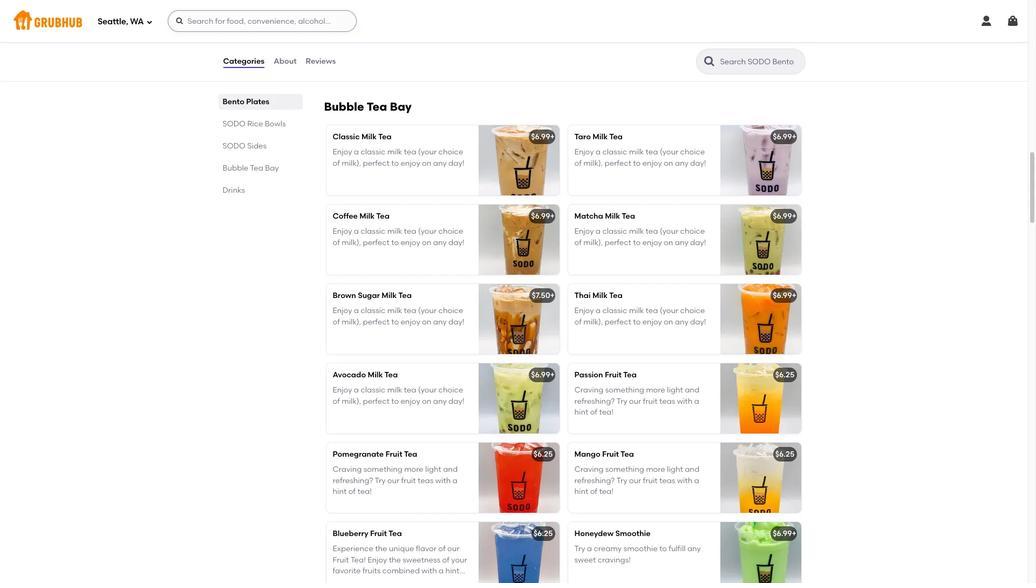 Task type: describe. For each thing, give the bounding box(es) containing it.
day! for matcha milk tea
[[691, 238, 707, 247]]

enjoy for classic
[[333, 148, 352, 157]]

bubble inside 'tab'
[[223, 164, 248, 173]]

mango
[[575, 450, 601, 459]]

honeydew smoothie
[[575, 529, 651, 538]]

avocado milk tea
[[333, 370, 398, 380]]

more for passion fruit tea
[[646, 386, 666, 395]]

classic
[[333, 132, 360, 142]]

flavor
[[416, 544, 437, 554]]

+ for thai milk tea
[[792, 291, 797, 300]]

teas for mango fruit tea
[[660, 476, 676, 485]]

tea right sugar
[[399, 291, 412, 300]]

categories button
[[223, 42, 265, 81]]

more for mango fruit tea
[[646, 465, 666, 474]]

thai milk tea image
[[721, 284, 802, 354]]

enjoy for coffee
[[333, 227, 352, 236]]

+ for honeydew smoothie
[[792, 529, 797, 538]]

romain salad image
[[479, 8, 560, 78]]

$6.99 + for classic milk tea
[[531, 132, 555, 142]]

of down avocado
[[333, 397, 340, 406]]

try a creamy smoothie to fulfill any sweet cravings!
[[575, 544, 701, 565]]

taro milk tea image
[[721, 125, 802, 196]]

passion
[[575, 370, 603, 380]]

$6.99 for matcha milk tea
[[773, 212, 792, 221]]

tea for classic milk tea
[[404, 148, 417, 157]]

taro
[[575, 132, 591, 142]]

our for mango fruit tea
[[630, 476, 642, 485]]

bowls
[[265, 119, 286, 129]]

$6.25 for passion fruit tea
[[776, 370, 795, 380]]

classic for matcha
[[603, 227, 628, 236]]

any for taro milk tea
[[675, 159, 689, 168]]

rice
[[247, 119, 263, 129]]

and for pomegranate fruit tea
[[443, 465, 458, 474]]

day! for thai milk tea
[[691, 317, 707, 326]]

of down passion
[[591, 408, 598, 417]]

milk for classic milk tea
[[362, 132, 377, 142]]

experience
[[333, 544, 374, 554]]

blueberry
[[333, 529, 369, 538]]

bento plates
[[223, 97, 270, 106]]

+ for taro milk tea
[[792, 132, 797, 142]]

$6.99 + for coffee milk tea
[[531, 212, 555, 221]]

of down pomegranate
[[349, 487, 356, 496]]

our for passion fruit tea
[[630, 397, 642, 406]]

reviews
[[306, 57, 336, 66]]

choice for brown sugar milk tea
[[439, 306, 463, 316]]

fruit inside experience the unique flavor of our fruit tea! enjoy the sweetness of your favorite fruits combined with a hint of refreshing tea - it's a delici
[[333, 555, 349, 565]]

tea for thai milk tea
[[610, 291, 623, 300]]

+ for matcha milk tea
[[792, 212, 797, 221]]

to for thai milk tea
[[633, 317, 641, 326]]

$7.50 +
[[532, 291, 555, 300]]

something for pomegranate
[[364, 465, 403, 474]]

search icon image
[[703, 55, 716, 68]]

$6.99 for taro milk tea
[[773, 132, 792, 142]]

pomegranate
[[333, 450, 384, 459]]

enjoy a classic milk tea (your choice of milk), perfect to enjoy on any day! for thai milk tea
[[575, 306, 707, 326]]

tea for taro milk tea
[[610, 132, 623, 142]]

tea for classic milk tea
[[378, 132, 392, 142]]

day! for coffee milk tea
[[449, 238, 465, 247]]

thai
[[575, 291, 591, 300]]

of down the thai
[[575, 317, 582, 326]]

it's
[[400, 577, 410, 583]]

tea for coffee milk tea
[[376, 212, 390, 221]]

our for pomegranate fruit tea
[[388, 476, 400, 485]]

craving for pomegranate
[[333, 465, 362, 474]]

drinks tab
[[223, 185, 298, 196]]

smoothie
[[616, 529, 651, 538]]

try for mango
[[617, 476, 628, 485]]

craving something more light and refreshing? try our fruit teas with a hint of tea! for mango fruit tea
[[575, 465, 700, 496]]

bubble tea bay tab
[[223, 163, 298, 174]]

tea for matcha milk tea
[[646, 227, 658, 236]]

perfect for brown sugar milk tea
[[363, 317, 390, 326]]

try inside try a creamy smoothie to fulfill any sweet cravings!
[[575, 544, 586, 554]]

+ for brown sugar milk tea
[[550, 291, 555, 300]]

choice for thai milk tea
[[681, 306, 705, 316]]

any for classic milk tea
[[433, 159, 447, 168]]

with for mango fruit tea
[[677, 476, 693, 485]]

sodo rice bowls
[[223, 119, 286, 129]]

on for taro milk tea
[[664, 159, 673, 168]]

on for avocado milk tea
[[422, 397, 432, 406]]

classic for avocado
[[361, 386, 386, 395]]

any for brown sugar milk tea
[[433, 317, 447, 326]]

of down favorite
[[333, 577, 340, 583]]

on for matcha milk tea
[[664, 238, 673, 247]]

milk), for brown
[[342, 317, 361, 326]]

enjoy a classic milk tea (your choice of milk), perfect to enjoy on any day! for avocado milk tea
[[333, 386, 465, 406]]

$6.25 for blueberry fruit tea
[[534, 529, 553, 538]]

favorite
[[333, 566, 361, 576]]

milk for taro milk tea
[[629, 148, 644, 157]]

categories
[[223, 57, 265, 66]]

your
[[452, 555, 467, 565]]

milk), for matcha
[[584, 238, 603, 247]]

bento
[[223, 97, 245, 106]]

blueberry fruit tea image
[[479, 522, 560, 583]]

coffee
[[333, 212, 358, 221]]

on for brown sugar milk tea
[[422, 317, 432, 326]]

sides
[[247, 141, 267, 151]]

seattle,
[[98, 17, 128, 26]]

0 vertical spatial bubble
[[324, 100, 364, 113]]

matcha milk tea image
[[721, 205, 802, 275]]

of down brown
[[333, 317, 340, 326]]

drinks
[[223, 186, 245, 195]]

brown sugar milk tea image
[[479, 284, 560, 354]]

on for coffee milk tea
[[422, 238, 432, 247]]

salad
[[363, 15, 385, 24]]

enjoy a classic milk tea (your choice of milk), perfect to enjoy on any day! for coffee milk tea
[[333, 227, 465, 247]]

coffee milk tea
[[333, 212, 390, 221]]

classic milk tea image
[[479, 125, 560, 196]]

unique
[[389, 544, 414, 554]]

choice for avocado milk tea
[[439, 386, 463, 395]]

milk for thai milk tea
[[593, 291, 608, 300]]

matcha
[[575, 212, 604, 221]]

honeydew
[[575, 529, 614, 538]]

1 horizontal spatial bubble tea bay
[[324, 100, 412, 113]]

perfect for classic milk tea
[[363, 159, 390, 168]]

teas for passion fruit tea
[[660, 397, 676, 406]]

honeydew smoothie image
[[721, 522, 802, 583]]

sodo sides
[[223, 141, 267, 151]]

tea for mango fruit tea
[[621, 450, 634, 459]]

(your for thai milk tea
[[660, 306, 679, 316]]

about
[[274, 57, 297, 66]]

romain salad
[[333, 15, 385, 24]]

milk), for thai
[[584, 317, 603, 326]]

day! for taro milk tea
[[691, 159, 707, 168]]

craving for mango
[[575, 465, 604, 474]]

bay inside 'tab'
[[265, 164, 279, 173]]

of left your
[[442, 555, 450, 565]]

blueberry fruit tea
[[333, 529, 402, 538]]

fruit for pomegranate fruit tea
[[402, 476, 416, 485]]

$6.99 + for avocado milk tea
[[531, 370, 555, 380]]

of down matcha
[[575, 238, 582, 247]]

refreshing? for pomegranate
[[333, 476, 373, 485]]

tea inside 'tab'
[[250, 164, 263, 173]]

+ for avocado milk tea
[[550, 370, 555, 380]]

creamy
[[594, 544, 622, 554]]

perfect for thai milk tea
[[605, 317, 632, 326]]

coffee milk tea image
[[479, 205, 560, 275]]

more for pomegranate fruit tea
[[404, 465, 424, 474]]

of down taro
[[575, 159, 582, 168]]

fruit for passion
[[605, 370, 622, 380]]



Task type: locate. For each thing, give the bounding box(es) containing it.
classic down avocado milk tea
[[361, 386, 386, 395]]

sodo sides tab
[[223, 140, 298, 152]]

0 vertical spatial bubble tea bay
[[324, 100, 412, 113]]

$6.99 + for matcha milk tea
[[773, 212, 797, 221]]

(your for matcha milk tea
[[660, 227, 679, 236]]

(your for brown sugar milk tea
[[418, 306, 437, 316]]

try down mango fruit tea
[[617, 476, 628, 485]]

something
[[606, 386, 645, 395], [364, 465, 403, 474], [606, 465, 645, 474]]

milk), down avocado
[[342, 397, 361, 406]]

enjoy a classic milk tea (your choice of milk), perfect to enjoy on any day! down coffee milk tea
[[333, 227, 465, 247]]

enjoy for brown
[[333, 306, 352, 316]]

teas
[[660, 397, 676, 406], [418, 476, 434, 485], [660, 476, 676, 485]]

milk), down taro milk tea
[[584, 159, 603, 168]]

milk right classic
[[362, 132, 377, 142]]

refreshing
[[342, 577, 379, 583]]

day! for brown sugar milk tea
[[449, 317, 465, 326]]

0 horizontal spatial bubble tea bay
[[223, 164, 279, 173]]

enjoy for avocado
[[333, 386, 352, 395]]

bubble up classic
[[324, 100, 364, 113]]

sweetness
[[403, 555, 441, 565]]

tea right mango
[[621, 450, 634, 459]]

try down "pomegranate fruit tea"
[[375, 476, 386, 485]]

hint for passion
[[575, 408, 589, 417]]

bay up classic milk tea
[[390, 100, 412, 113]]

enjoy a classic milk tea (your choice of milk), perfect to enjoy on any day! down thai milk tea
[[575, 306, 707, 326]]

day!
[[449, 159, 465, 168], [691, 159, 707, 168], [449, 238, 465, 247], [691, 238, 707, 247], [449, 317, 465, 326], [691, 317, 707, 326], [449, 397, 465, 406]]

to for avocado milk tea
[[392, 397, 399, 406]]

milk),
[[342, 159, 361, 168], [584, 159, 603, 168], [342, 238, 361, 247], [584, 238, 603, 247], [342, 317, 361, 326], [584, 317, 603, 326], [342, 397, 361, 406]]

enjoy inside experience the unique flavor of our fruit tea! enjoy the sweetness of your favorite fruits combined with a hint of refreshing tea - it's a delici
[[368, 555, 387, 565]]

something down passion fruit tea
[[606, 386, 645, 395]]

classic down classic milk tea
[[361, 148, 386, 157]]

Search for food, convenience, alcohol... search field
[[168, 10, 357, 32]]

+ for classic milk tea
[[550, 132, 555, 142]]

enjoy a classic milk tea (your choice of milk), perfect to enjoy on any day! down classic milk tea
[[333, 148, 465, 168]]

sodo
[[223, 119, 246, 129], [223, 141, 246, 151]]

thai milk tea
[[575, 291, 623, 300]]

reviews button
[[305, 42, 337, 81]]

milk right sugar
[[382, 291, 397, 300]]

to
[[392, 159, 399, 168], [633, 159, 641, 168], [392, 238, 399, 247], [633, 238, 641, 247], [392, 317, 399, 326], [633, 317, 641, 326], [392, 397, 399, 406], [660, 544, 667, 554]]

enjoy for matcha
[[575, 227, 594, 236]]

milk for matcha milk tea
[[605, 212, 620, 221]]

passion fruit tea image
[[721, 363, 802, 434]]

0 vertical spatial sodo
[[223, 119, 246, 129]]

classic for thai
[[603, 306, 628, 316]]

milk), down brown
[[342, 317, 361, 326]]

tea right classic
[[378, 132, 392, 142]]

milk), for classic
[[342, 159, 361, 168]]

of down mango
[[591, 487, 598, 496]]

1 horizontal spatial the
[[389, 555, 401, 565]]

tea for matcha milk tea
[[622, 212, 635, 221]]

any for avocado milk tea
[[433, 397, 447, 406]]

day! for classic milk tea
[[449, 159, 465, 168]]

of down coffee
[[333, 238, 340, 247]]

milk), down matcha
[[584, 238, 603, 247]]

tea! down passion fruit tea
[[600, 408, 614, 417]]

fruits
[[363, 566, 381, 576]]

about button
[[273, 42, 297, 81]]

1 horizontal spatial bubble
[[324, 100, 364, 113]]

enjoy down classic
[[333, 148, 352, 157]]

milk for taro milk tea
[[593, 132, 608, 142]]

tea for pomegranate fruit tea
[[404, 450, 418, 459]]

teas for pomegranate fruit tea
[[418, 476, 434, 485]]

milk right matcha
[[605, 212, 620, 221]]

$6.99 for thai milk tea
[[773, 291, 792, 300]]

perfect down coffee milk tea
[[363, 238, 390, 247]]

svg image
[[981, 15, 994, 28], [1007, 15, 1020, 28], [175, 17, 184, 25], [146, 19, 153, 25]]

tea!
[[351, 555, 366, 565]]

perfect
[[363, 159, 390, 168], [605, 159, 632, 168], [363, 238, 390, 247], [605, 238, 632, 247], [363, 317, 390, 326], [605, 317, 632, 326], [363, 397, 390, 406]]

refreshing?
[[575, 397, 615, 406], [333, 476, 373, 485], [575, 476, 615, 485]]

milk), down thai milk tea
[[584, 317, 603, 326]]

mango fruit tea
[[575, 450, 634, 459]]

of
[[333, 159, 340, 168], [575, 159, 582, 168], [333, 238, 340, 247], [575, 238, 582, 247], [333, 317, 340, 326], [575, 317, 582, 326], [333, 397, 340, 406], [591, 408, 598, 417], [349, 487, 356, 496], [591, 487, 598, 496], [439, 544, 446, 554], [442, 555, 450, 565], [333, 577, 340, 583]]

tea right coffee
[[376, 212, 390, 221]]

milk for matcha milk tea
[[629, 227, 644, 236]]

try up sweet
[[575, 544, 586, 554]]

fruit right mango
[[603, 450, 619, 459]]

(your for avocado milk tea
[[418, 386, 437, 395]]

our inside experience the unique flavor of our fruit tea! enjoy the sweetness of your favorite fruits combined with a hint of refreshing tea - it's a delici
[[448, 544, 460, 554]]

mango fruit tea image
[[721, 443, 802, 513]]

plates
[[246, 97, 270, 106]]

fruit
[[643, 397, 658, 406], [402, 476, 416, 485], [643, 476, 658, 485]]

tea
[[367, 100, 387, 113], [378, 132, 392, 142], [610, 132, 623, 142], [250, 164, 263, 173], [376, 212, 390, 221], [622, 212, 635, 221], [399, 291, 412, 300], [610, 291, 623, 300], [385, 370, 398, 380], [624, 370, 637, 380], [404, 450, 418, 459], [621, 450, 634, 459], [389, 529, 402, 538]]

fruit right passion
[[605, 370, 622, 380]]

$6.99
[[531, 132, 550, 142], [773, 132, 792, 142], [531, 212, 550, 221], [773, 212, 792, 221], [773, 291, 792, 300], [531, 370, 550, 380], [773, 529, 792, 538]]

bubble tea bay down sodo sides
[[223, 164, 279, 173]]

sugar
[[358, 291, 380, 300]]

fruit right pomegranate
[[386, 450, 403, 459]]

with for passion fruit tea
[[677, 397, 693, 406]]

tea up classic milk tea
[[367, 100, 387, 113]]

milk right coffee
[[360, 212, 375, 221]]

milk
[[387, 148, 402, 157], [629, 148, 644, 157], [387, 227, 402, 236], [629, 227, 644, 236], [387, 306, 402, 316], [629, 306, 644, 316], [387, 386, 402, 395]]

sodo for sodo sides
[[223, 141, 246, 151]]

$6.99 for avocado milk tea
[[531, 370, 550, 380]]

craving down pomegranate
[[333, 465, 362, 474]]

craving for passion
[[575, 386, 604, 395]]

enjoy for classic milk tea
[[401, 159, 420, 168]]

enjoy a classic milk tea (your choice of milk), perfect to enjoy on any day! for matcha milk tea
[[575, 227, 707, 247]]

enjoy for taro
[[575, 148, 594, 157]]

sodo for sodo rice bowls
[[223, 119, 246, 129]]

enjoy a classic milk tea (your choice of milk), perfect to enjoy on any day! down taro milk tea
[[575, 148, 707, 168]]

something for mango
[[606, 465, 645, 474]]

fruit for pomegranate
[[386, 450, 403, 459]]

of down classic
[[333, 159, 340, 168]]

enjoy down coffee
[[333, 227, 352, 236]]

bubble up drinks at left
[[223, 164, 248, 173]]

tea for avocado milk tea
[[385, 370, 398, 380]]

milk), for taro
[[584, 159, 603, 168]]

milk for coffee milk tea
[[360, 212, 375, 221]]

tea inside experience the unique flavor of our fruit tea! enjoy the sweetness of your favorite fruits combined with a hint of refreshing tea - it's a delici
[[380, 577, 393, 583]]

seattle, wa
[[98, 17, 144, 26]]

enjoy
[[333, 148, 352, 157], [575, 148, 594, 157], [333, 227, 352, 236], [575, 227, 594, 236], [333, 306, 352, 316], [575, 306, 594, 316], [333, 386, 352, 395], [368, 555, 387, 565]]

1 vertical spatial sodo
[[223, 141, 246, 151]]

enjoy down taro
[[575, 148, 594, 157]]

enjoy down matcha
[[575, 227, 594, 236]]

and
[[685, 386, 700, 395], [443, 465, 458, 474], [685, 465, 700, 474]]

hint down your
[[446, 566, 460, 576]]

2 sodo from the top
[[223, 141, 246, 151]]

1 vertical spatial bay
[[265, 164, 279, 173]]

0 vertical spatial bay
[[390, 100, 412, 113]]

bay up drinks tab
[[265, 164, 279, 173]]

avocado
[[333, 370, 366, 380]]

perfect down brown sugar milk tea
[[363, 317, 390, 326]]

a inside try a creamy smoothie to fulfill any sweet cravings!
[[587, 544, 592, 554]]

choice
[[439, 148, 463, 157], [681, 148, 705, 157], [439, 227, 463, 236], [681, 227, 705, 236], [439, 306, 463, 316], [681, 306, 705, 316], [439, 386, 463, 395]]

the left unique
[[375, 544, 387, 554]]

hint for pomegranate
[[333, 487, 347, 496]]

$6.99 for coffee milk tea
[[531, 212, 550, 221]]

+
[[550, 132, 555, 142], [792, 132, 797, 142], [550, 212, 555, 221], [792, 212, 797, 221], [550, 291, 555, 300], [792, 291, 797, 300], [550, 370, 555, 380], [792, 529, 797, 538]]

refreshing? down passion
[[575, 397, 615, 406]]

fruit for mango
[[603, 450, 619, 459]]

the up combined
[[389, 555, 401, 565]]

sweet
[[575, 555, 596, 565]]

Search SODO Bento search field
[[719, 57, 802, 67]]

cravings!
[[598, 555, 631, 565]]

milk for brown sugar milk tea
[[387, 306, 402, 316]]

fruit up favorite
[[333, 555, 349, 565]]

bubble tea bay
[[324, 100, 412, 113], [223, 164, 279, 173]]

choice for taro milk tea
[[681, 148, 705, 157]]

$7.50
[[532, 291, 550, 300]]

milk), down classic
[[342, 159, 361, 168]]

+ for coffee milk tea
[[550, 212, 555, 221]]

enjoy down the thai
[[575, 306, 594, 316]]

more
[[646, 386, 666, 395], [404, 465, 424, 474], [646, 465, 666, 474]]

perfect down taro milk tea
[[605, 159, 632, 168]]

day! for avocado milk tea
[[449, 397, 465, 406]]

enjoy down avocado
[[333, 386, 352, 395]]

1 vertical spatial bubble tea bay
[[223, 164, 279, 173]]

tea!
[[600, 408, 614, 417], [358, 487, 372, 496], [600, 487, 614, 496]]

bento plates tab
[[223, 96, 298, 107]]

fruit for mango fruit tea
[[643, 476, 658, 485]]

$6.99 +
[[531, 132, 555, 142], [773, 132, 797, 142], [531, 212, 555, 221], [773, 212, 797, 221], [773, 291, 797, 300], [531, 370, 555, 380], [773, 529, 797, 538]]

classic down thai milk tea
[[603, 306, 628, 316]]

$6.99 for honeydew smoothie
[[773, 529, 792, 538]]

with inside experience the unique flavor of our fruit tea! enjoy the sweetness of your favorite fruits combined with a hint of refreshing tea - it's a delici
[[422, 566, 437, 576]]

1 vertical spatial bubble
[[223, 164, 248, 173]]

classic milk tea
[[333, 132, 392, 142]]

milk for classic milk tea
[[387, 148, 402, 157]]

-
[[394, 577, 398, 583]]

1 sodo from the top
[[223, 119, 246, 129]]

tea right pomegranate
[[404, 450, 418, 459]]

hint down mango
[[575, 487, 589, 496]]

classic down coffee milk tea
[[361, 227, 386, 236]]

enjoy up fruits
[[368, 555, 387, 565]]

tea up unique
[[389, 529, 402, 538]]

try down passion fruit tea
[[617, 397, 628, 406]]

enjoy a classic milk tea (your choice of milk), perfect to enjoy on any day! down brown sugar milk tea
[[333, 306, 465, 326]]

fruit right blueberry
[[370, 529, 387, 538]]

something for passion
[[606, 386, 645, 395]]

choice for coffee milk tea
[[439, 227, 463, 236]]

craving something more light and refreshing? try our fruit teas with a hint of tea! for pomegranate fruit tea
[[333, 465, 458, 496]]

tea right passion
[[624, 370, 637, 380]]

craving something more light and refreshing? try our fruit teas with a hint of tea! down mango fruit tea
[[575, 465, 700, 496]]

tea right avocado
[[385, 370, 398, 380]]

enjoy
[[401, 159, 420, 168], [643, 159, 662, 168], [401, 238, 420, 247], [643, 238, 662, 247], [401, 317, 420, 326], [643, 317, 662, 326], [401, 397, 420, 406]]

craving something more light and refreshing? try our fruit teas with a hint of tea! down "pomegranate fruit tea"
[[333, 465, 458, 496]]

enjoy down brown
[[333, 306, 352, 316]]

brown
[[333, 291, 356, 300]]

on
[[422, 159, 432, 168], [664, 159, 673, 168], [422, 238, 432, 247], [664, 238, 673, 247], [422, 317, 432, 326], [664, 317, 673, 326], [422, 397, 432, 406]]

something down "pomegranate fruit tea"
[[364, 465, 403, 474]]

enjoy a classic milk tea (your choice of milk), perfect to enjoy on any day!
[[333, 148, 465, 168], [575, 148, 707, 168], [333, 227, 465, 247], [575, 227, 707, 247], [333, 306, 465, 326], [575, 306, 707, 326], [333, 386, 465, 406]]

bubble tea bay inside 'tab'
[[223, 164, 279, 173]]

milk right avocado
[[368, 370, 383, 380]]

our
[[630, 397, 642, 406], [388, 476, 400, 485], [630, 476, 642, 485], [448, 544, 460, 554]]

0 horizontal spatial the
[[375, 544, 387, 554]]

tea! down mango fruit tea
[[600, 487, 614, 496]]

main navigation navigation
[[0, 0, 1029, 42]]

matcha milk tea
[[575, 212, 635, 221]]

to for taro milk tea
[[633, 159, 641, 168]]

on for thai milk tea
[[664, 317, 673, 326]]

craving something more light and refreshing? try our fruit teas with a hint of tea!
[[575, 386, 700, 417], [333, 465, 458, 496], [575, 465, 700, 496]]

with for pomegranate fruit tea
[[436, 476, 451, 485]]

craving something more light and refreshing? try our fruit teas with a hint of tea! down passion fruit tea
[[575, 386, 700, 417]]

taro milk tea
[[575, 132, 623, 142]]

$6.25
[[776, 370, 795, 380], [534, 450, 553, 459], [776, 450, 795, 459], [534, 529, 553, 538]]

choice for classic milk tea
[[439, 148, 463, 157]]

hint down passion
[[575, 408, 589, 417]]

milk), down coffee
[[342, 238, 361, 247]]

enjoy a classic milk tea (your choice of milk), perfect to enjoy on any day! for classic milk tea
[[333, 148, 465, 168]]

sodo inside tab
[[223, 141, 246, 151]]

of right flavor
[[439, 544, 446, 554]]

wa
[[130, 17, 144, 26]]

milk), for avocado
[[342, 397, 361, 406]]

perfect down avocado milk tea
[[363, 397, 390, 406]]

(your for classic milk tea
[[418, 148, 437, 157]]

brown sugar milk tea
[[333, 291, 412, 300]]

fruit for passion fruit tea
[[643, 397, 658, 406]]

sodo left "rice"
[[223, 119, 246, 129]]

tea! for pomegranate
[[358, 487, 372, 496]]

light
[[667, 386, 683, 395], [426, 465, 442, 474], [667, 465, 683, 474]]

tea for taro milk tea
[[646, 148, 658, 157]]

fulfill
[[669, 544, 686, 554]]

perfect down classic milk tea
[[363, 159, 390, 168]]

tea right matcha
[[622, 212, 635, 221]]

hint down pomegranate
[[333, 487, 347, 496]]

0 horizontal spatial bubble
[[223, 164, 248, 173]]

milk right the thai
[[593, 291, 608, 300]]

tea for brown sugar milk tea
[[404, 306, 417, 316]]

tea! down pomegranate
[[358, 487, 372, 496]]

our down mango fruit tea
[[630, 476, 642, 485]]

enjoy for brown sugar milk tea
[[401, 317, 420, 326]]

hint inside experience the unique flavor of our fruit tea! enjoy the sweetness of your favorite fruits combined with a hint of refreshing tea - it's a delici
[[446, 566, 460, 576]]

any for matcha milk tea
[[675, 238, 689, 247]]

a
[[354, 148, 359, 157], [596, 148, 601, 157], [354, 227, 359, 236], [596, 227, 601, 236], [354, 306, 359, 316], [596, 306, 601, 316], [354, 386, 359, 395], [695, 397, 700, 406], [453, 476, 458, 485], [695, 476, 700, 485], [587, 544, 592, 554], [439, 566, 444, 576], [411, 577, 416, 583]]

milk for coffee milk tea
[[387, 227, 402, 236]]

sodo inside tab
[[223, 119, 246, 129]]

hint
[[575, 408, 589, 417], [333, 487, 347, 496], [575, 487, 589, 496], [446, 566, 460, 576]]

tea right taro
[[610, 132, 623, 142]]

sodo rice bowls tab
[[223, 118, 298, 130]]

hint for mango
[[575, 487, 589, 496]]

and for mango fruit tea
[[685, 465, 700, 474]]

to for brown sugar milk tea
[[392, 317, 399, 326]]

pomegranate fruit tea image
[[479, 443, 560, 513]]

romain salad button
[[326, 8, 560, 78]]

tea! for mango
[[600, 487, 614, 496]]

pomegranate fruit tea
[[333, 450, 418, 459]]

classic for taro
[[603, 148, 628, 157]]

the
[[375, 544, 387, 554], [389, 555, 401, 565]]

1 vertical spatial the
[[389, 555, 401, 565]]

tea
[[404, 148, 417, 157], [646, 148, 658, 157], [404, 227, 417, 236], [646, 227, 658, 236], [404, 306, 417, 316], [646, 306, 658, 316], [404, 386, 417, 395], [380, 577, 393, 583]]

our down "pomegranate fruit tea"
[[388, 476, 400, 485]]

experience the unique flavor of our fruit tea! enjoy the sweetness of your favorite fruits combined with a hint of refreshing tea - it's a delici
[[333, 544, 467, 583]]

avocado milk tea image
[[479, 363, 560, 434]]

refreshing? down pomegranate
[[333, 476, 373, 485]]

milk for avocado milk tea
[[387, 386, 402, 395]]

smoothie
[[624, 544, 658, 554]]

passion fruit tea
[[575, 370, 637, 380]]

romain
[[333, 15, 361, 24]]

enjoy a classic milk tea (your choice of milk), perfect to enjoy on any day! down matcha milk tea
[[575, 227, 707, 247]]

0 vertical spatial the
[[375, 544, 387, 554]]

to inside try a creamy smoothie to fulfill any sweet cravings!
[[660, 544, 667, 554]]

milk for avocado milk tea
[[368, 370, 383, 380]]

(your for taro milk tea
[[660, 148, 679, 157]]

(your
[[418, 148, 437, 157], [660, 148, 679, 157], [418, 227, 437, 236], [660, 227, 679, 236], [418, 306, 437, 316], [660, 306, 679, 316], [418, 386, 437, 395]]

bubble
[[324, 100, 364, 113], [223, 164, 248, 173]]

fruit
[[605, 370, 622, 380], [386, 450, 403, 459], [603, 450, 619, 459], [370, 529, 387, 538], [333, 555, 349, 565]]

classic down taro milk tea
[[603, 148, 628, 157]]

perfect for avocado milk tea
[[363, 397, 390, 406]]

classic for coffee
[[361, 227, 386, 236]]

tea for avocado milk tea
[[404, 386, 417, 395]]

enjoy for thai milk tea
[[643, 317, 662, 326]]

sodo left sides
[[223, 141, 246, 151]]

something down mango fruit tea
[[606, 465, 645, 474]]

any for thai milk tea
[[675, 317, 689, 326]]

refreshing? down mango
[[575, 476, 615, 485]]

our up your
[[448, 544, 460, 554]]

our down passion fruit tea
[[630, 397, 642, 406]]

any inside try a creamy smoothie to fulfill any sweet cravings!
[[688, 544, 701, 554]]

classic
[[361, 148, 386, 157], [603, 148, 628, 157], [361, 227, 386, 236], [603, 227, 628, 236], [361, 306, 386, 316], [603, 306, 628, 316], [361, 386, 386, 395]]

try
[[617, 397, 628, 406], [375, 476, 386, 485], [617, 476, 628, 485], [575, 544, 586, 554]]

tea for coffee milk tea
[[404, 227, 417, 236]]

choice for matcha milk tea
[[681, 227, 705, 236]]

0 horizontal spatial bay
[[265, 164, 279, 173]]

milk right taro
[[593, 132, 608, 142]]

craving
[[575, 386, 604, 395], [333, 465, 362, 474], [575, 465, 604, 474]]

combined
[[383, 566, 420, 576]]

1 horizontal spatial bay
[[390, 100, 412, 113]]



Task type: vqa. For each thing, say whether or not it's contained in the screenshot.
Fruit corresponding to Passion
yes



